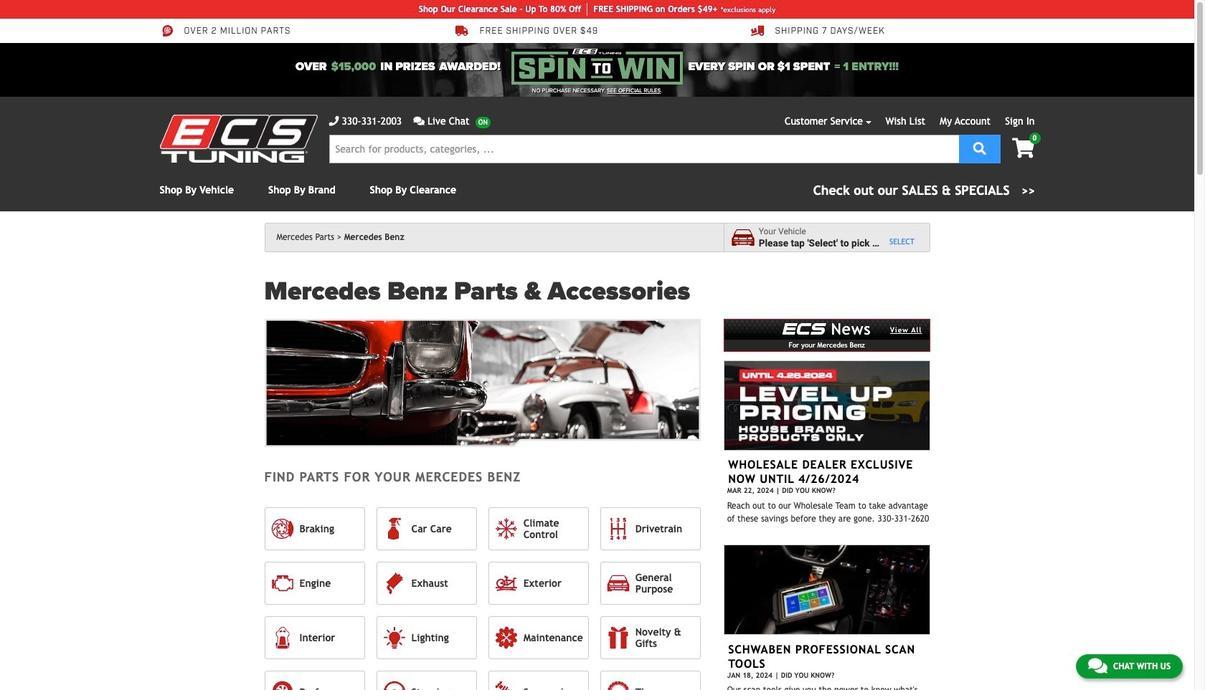 Task type: describe. For each thing, give the bounding box(es) containing it.
ecs tuning image
[[160, 115, 317, 163]]

1 horizontal spatial comments image
[[1088, 658, 1108, 675]]

shopping cart image
[[1012, 138, 1035, 159]]

schwaben professional scan tools image
[[724, 546, 930, 636]]

0 vertical spatial comments image
[[413, 116, 425, 126]]

phone image
[[329, 116, 339, 126]]



Task type: vqa. For each thing, say whether or not it's contained in the screenshot.
3rd hawk from the bottom
no



Task type: locate. For each thing, give the bounding box(es) containing it.
wholesale dealer exclusive now until 4/26/2024 image
[[724, 361, 930, 451]]

mercedes benz banner image image
[[264, 319, 701, 447]]

Search text field
[[329, 135, 959, 164]]

0 horizontal spatial comments image
[[413, 116, 425, 126]]

comments image
[[413, 116, 425, 126], [1088, 658, 1108, 675]]

ecs tuning 'spin to win' contest logo image
[[512, 49, 683, 85]]

search image
[[973, 142, 986, 155]]

1 vertical spatial comments image
[[1088, 658, 1108, 675]]



